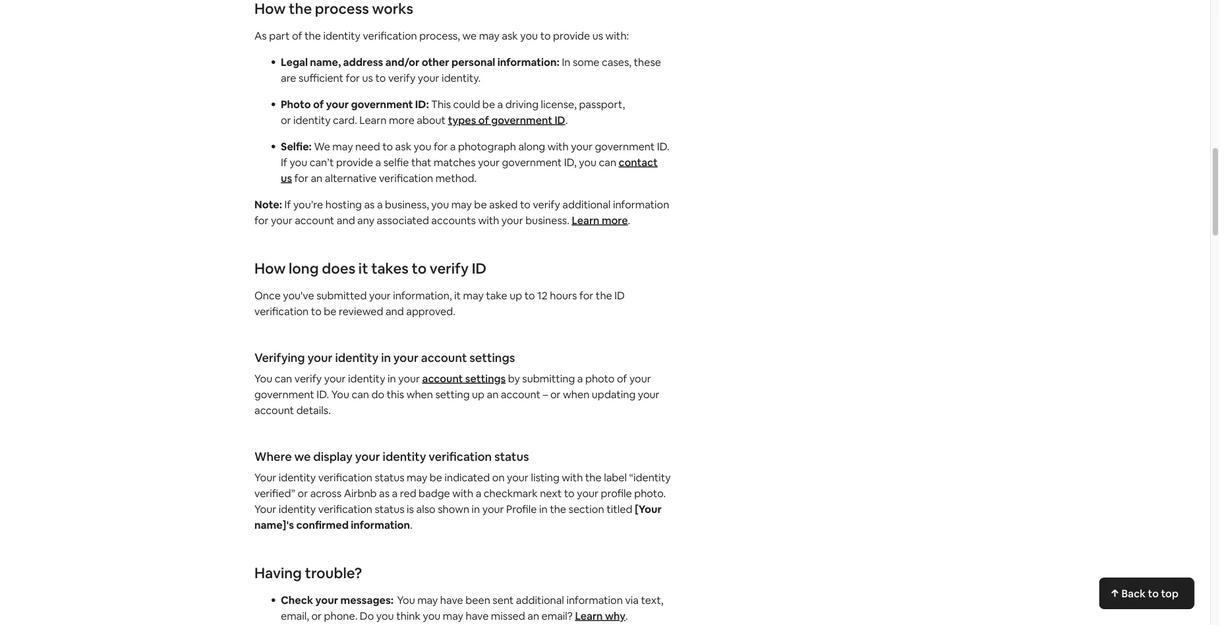 Task type: locate. For each thing, give the bounding box(es) containing it.
you may have been sent additional information via text, email, or phone. do you think you may have missed an email?
[[281, 593, 664, 623]]

if down selfie:
[[281, 155, 288, 169]]

1 horizontal spatial an
[[487, 387, 499, 401]]

id. up details.
[[317, 387, 329, 401]]

1 vertical spatial learn
[[572, 213, 600, 227]]

with
[[548, 139, 569, 153], [478, 213, 500, 227], [562, 471, 583, 484], [453, 486, 474, 500]]

to left top
[[1149, 587, 1160, 600]]

you inside if you're hosting as a business, you may be asked to verify additional information for your account and any associated accounts with your business.
[[432, 198, 449, 211]]

settings
[[470, 350, 515, 366], [466, 372, 506, 385]]

driving
[[506, 97, 539, 111]]

of right part
[[292, 29, 302, 42]]

of
[[292, 29, 302, 42], [313, 97, 324, 111], [479, 113, 489, 127], [617, 372, 628, 385]]

status down 'where we display your identity verification status'
[[375, 471, 405, 484]]

email,
[[281, 609, 309, 623]]

ask
[[502, 29, 518, 42], [395, 139, 412, 153]]

in up this
[[388, 372, 396, 385]]

identity up verified"
[[279, 471, 316, 484]]

a left photo
[[578, 372, 583, 385]]

to right next
[[564, 486, 575, 500]]

verify inside the in some cases, these are sufficient for us to verify your identity.
[[388, 71, 416, 84]]

0 horizontal spatial can
[[275, 372, 292, 385]]

to
[[541, 29, 551, 42], [376, 71, 386, 84], [383, 139, 393, 153], [520, 198, 531, 211], [412, 259, 427, 278], [525, 289, 535, 302], [311, 304, 322, 318], [564, 486, 575, 500], [1149, 587, 1160, 600]]

0 vertical spatial us
[[593, 29, 604, 42]]

0 vertical spatial can
[[599, 155, 617, 169]]

a up types of government id link
[[498, 97, 503, 111]]

cases,
[[602, 55, 632, 69]]

it inside once you've submitted your information, it may take up to 12 hours for the id verification to be reviewed and approved.
[[454, 289, 461, 302]]

can inside we may need to ask you for a photograph along with your government id. if you can't provide a selfie that matches your government id, you can
[[599, 155, 617, 169]]

0 horizontal spatial us
[[281, 171, 292, 185]]

do
[[372, 387, 385, 401]]

0 vertical spatial we
[[463, 29, 477, 42]]

be inside if you're hosting as a business, you may be asked to verify additional information for your account and any associated accounts with your business.
[[474, 198, 487, 211]]

can't
[[310, 155, 334, 169]]

profile
[[601, 486, 632, 500]]

1 your from the top
[[255, 471, 277, 484]]

back
[[1122, 587, 1146, 600]]

account down you're
[[295, 213, 335, 227]]

back to top
[[1122, 587, 1179, 600]]

asked
[[489, 198, 518, 211]]

"identity
[[630, 471, 671, 484]]

1 vertical spatial you
[[332, 387, 350, 401]]

1 vertical spatial additional
[[516, 593, 565, 607]]

0 horizontal spatial and
[[337, 213, 355, 227]]

your right the verifying
[[308, 350, 333, 366]]

top
[[1162, 587, 1179, 600]]

been
[[466, 593, 491, 607]]

0 vertical spatial your
[[255, 471, 277, 484]]

0 horizontal spatial an
[[311, 171, 323, 185]]

1 horizontal spatial when
[[563, 387, 590, 401]]

1 vertical spatial ask
[[395, 139, 412, 153]]

accounts
[[432, 213, 476, 227]]

to inside if you're hosting as a business, you may be asked to verify additional information for your account and any associated accounts with your business.
[[520, 198, 531, 211]]

1 horizontal spatial as
[[379, 486, 390, 500]]

additional
[[563, 198, 611, 211], [516, 593, 565, 607]]

0 vertical spatial as
[[364, 198, 375, 211]]

[your
[[635, 502, 662, 516]]

1 horizontal spatial it
[[454, 289, 461, 302]]

1 horizontal spatial and
[[386, 304, 404, 318]]

text,
[[641, 593, 664, 607]]

2 horizontal spatial an
[[528, 609, 540, 623]]

it right does at the left top of the page
[[359, 259, 368, 278]]

1 vertical spatial provide
[[336, 155, 373, 169]]

or inside 'your identity verification status may be indicated on your listing with the label "identity verified" or across airbnb as a red badge with a checkmark next to your profile photo. your identity verification status is also shown in your profile in the section titled'
[[298, 486, 308, 500]]

2 horizontal spatial can
[[599, 155, 617, 169]]

. down via in the right of the page
[[626, 609, 628, 623]]

have down been
[[466, 609, 489, 623]]

1 vertical spatial if
[[285, 198, 291, 211]]

to inside the in some cases, these are sufficient for us to verify your identity.
[[376, 71, 386, 84]]

settings left by
[[466, 372, 506, 385]]

more inside this could be a driving license, passport, or identity card. learn more about
[[389, 113, 415, 127]]

and inside once you've submitted your information, it may take up to 12 hours for the id verification to be reviewed and approved.
[[386, 304, 404, 318]]

a
[[498, 97, 503, 111], [450, 139, 456, 153], [376, 155, 381, 169], [377, 198, 383, 211], [578, 372, 583, 385], [392, 486, 398, 500], [476, 486, 482, 500]]

business,
[[385, 198, 429, 211]]

us inside the in some cases, these are sufficient for us to verify your identity.
[[362, 71, 373, 84]]

to down you've
[[311, 304, 322, 318]]

your
[[255, 471, 277, 484], [255, 502, 277, 516]]

verifying
[[255, 350, 305, 366]]

us inside contact us
[[281, 171, 292, 185]]

up down "account settings" link
[[472, 387, 485, 401]]

1 vertical spatial your
[[255, 502, 277, 516]]

photo.
[[635, 486, 666, 500]]

0 vertical spatial additional
[[563, 198, 611, 211]]

0 vertical spatial if
[[281, 155, 288, 169]]

a up matches
[[450, 139, 456, 153]]

2 vertical spatial learn
[[575, 609, 603, 623]]

can down the verifying
[[275, 372, 292, 385]]

note:
[[255, 198, 282, 211]]

0 horizontal spatial it
[[359, 259, 368, 278]]

1 horizontal spatial have
[[466, 609, 489, 623]]

check your messages:
[[281, 593, 394, 607]]

you down the verifying
[[255, 372, 273, 385]]

be down submitted
[[324, 304, 337, 318]]

0 vertical spatial up
[[510, 289, 522, 302]]

of up or identity
[[313, 97, 324, 111]]

or inside you may have been sent additional information via text, email, or phone. do you think you may have missed an email?
[[312, 609, 322, 623]]

up right take
[[510, 289, 522, 302]]

name,
[[310, 55, 341, 69]]

identity up name,
[[323, 29, 361, 42]]

an inside you may have been sent additional information via text, email, or phone. do you think you may have missed an email?
[[528, 609, 540, 623]]

updating
[[592, 387, 636, 401]]

and
[[337, 213, 355, 227], [386, 304, 404, 318]]

be
[[483, 97, 495, 111], [474, 198, 487, 211], [324, 304, 337, 318], [430, 471, 443, 484]]

account
[[295, 213, 335, 227], [421, 350, 467, 366], [422, 372, 463, 385], [501, 387, 541, 401], [255, 403, 294, 417]]

you up think
[[397, 593, 415, 607]]

0 vertical spatial more
[[389, 113, 415, 127]]

0 horizontal spatial up
[[472, 387, 485, 401]]

your up this
[[399, 372, 420, 385]]

2 horizontal spatial id
[[615, 289, 625, 302]]

may left take
[[463, 289, 484, 302]]

or
[[551, 387, 561, 401], [298, 486, 308, 500], [312, 609, 322, 623]]

take
[[486, 289, 508, 302]]

1 horizontal spatial id.
[[657, 139, 670, 153]]

1 horizontal spatial ask
[[502, 29, 518, 42]]

0 horizontal spatial you
[[255, 372, 273, 385]]

0 horizontal spatial ask
[[395, 139, 412, 153]]

id up take
[[472, 259, 487, 278]]

for down note: at the left of the page
[[255, 213, 269, 227]]

1 vertical spatial us
[[362, 71, 373, 84]]

1 vertical spatial id
[[472, 259, 487, 278]]

0 horizontal spatial id.
[[317, 387, 329, 401]]

account left details.
[[255, 403, 294, 417]]

by submitting a photo of your government id. you can do this when setting up an account – or when updating your account details.
[[255, 372, 660, 417]]

indicated
[[445, 471, 490, 484]]

1 horizontal spatial you
[[332, 387, 350, 401]]

0 vertical spatial an
[[311, 171, 323, 185]]

2 vertical spatial id
[[615, 289, 625, 302]]

0 horizontal spatial id
[[472, 259, 487, 278]]

may inside 'your identity verification status may be indicated on your listing with the label "identity verified" or across airbnb as a red badge with a checkmark next to your profile photo. your identity verification status is also shown in your profile in the section titled'
[[407, 471, 428, 484]]

id inside once you've submitted your information, it may take up to 12 hours for the id verification to be reviewed and approved.
[[615, 289, 625, 302]]

id down license,
[[555, 113, 566, 127]]

1 horizontal spatial up
[[510, 289, 522, 302]]

alternative
[[325, 171, 377, 185]]

your identity verification status may be indicated on your listing with the label "identity verified" or across airbnb as a red badge with a checkmark next to your profile photo. your identity verification status is also shown in your profile in the section titled
[[255, 471, 671, 516]]

does
[[322, 259, 356, 278]]

this could be a driving license, passport, or identity card. learn more about
[[281, 97, 625, 127]]

may inside if you're hosting as a business, you may be asked to verify additional information for your account and any associated accounts with your business.
[[452, 198, 472, 211]]

an left email?
[[528, 609, 540, 623]]

0 horizontal spatial as
[[364, 198, 375, 211]]

information down contact
[[613, 198, 670, 211]]

be right could
[[483, 97, 495, 111]]

id
[[555, 113, 566, 127], [472, 259, 487, 278], [615, 289, 625, 302]]

1 vertical spatial or
[[298, 486, 308, 500]]

in right "shown"
[[472, 502, 480, 516]]

verified"
[[255, 486, 296, 500]]

may right think
[[443, 609, 464, 623]]

information,
[[393, 289, 452, 302]]

verification
[[363, 29, 417, 42], [379, 171, 433, 185], [255, 304, 309, 318], [429, 449, 492, 465], [318, 471, 373, 484], [318, 502, 373, 516]]

2 vertical spatial us
[[281, 171, 292, 185]]

you up accounts
[[432, 198, 449, 211]]

having
[[255, 564, 302, 582]]

2 horizontal spatial you
[[397, 593, 415, 607]]

additional up 'learn more' link
[[563, 198, 611, 211]]

0 horizontal spatial more
[[389, 113, 415, 127]]

0 vertical spatial and
[[337, 213, 355, 227]]

be left the asked
[[474, 198, 487, 211]]

a inside this could be a driving license, passport, or identity card. learn more about
[[498, 97, 503, 111]]

to up information,
[[412, 259, 427, 278]]

1 vertical spatial an
[[487, 387, 499, 401]]

0 horizontal spatial or
[[298, 486, 308, 500]]

your up checkmark
[[507, 471, 529, 484]]

1 vertical spatial settings
[[466, 372, 506, 385]]

submitting
[[523, 372, 575, 385]]

and down 'hosting'
[[337, 213, 355, 227]]

can inside by submitting a photo of your government id. you can do this when setting up an account – or when updating your account details.
[[352, 387, 369, 401]]

0 vertical spatial or
[[551, 387, 561, 401]]

your up verified"
[[255, 471, 277, 484]]

0 vertical spatial information
[[613, 198, 670, 211]]

with up 'id,'
[[548, 139, 569, 153]]

0 horizontal spatial when
[[407, 387, 433, 401]]

1 vertical spatial we
[[295, 449, 311, 465]]

reviewed
[[339, 304, 384, 318]]

information up the learn why link
[[567, 593, 623, 607]]

government up details.
[[255, 387, 314, 401]]

you right think
[[423, 609, 441, 623]]

information down is
[[351, 518, 410, 532]]

government inside by submitting a photo of your government id. you can do this when setting up an account – or when updating your account details.
[[255, 387, 314, 401]]

1 vertical spatial and
[[386, 304, 404, 318]]

more down contact
[[602, 213, 628, 227]]

this
[[431, 97, 451, 111]]

status left is
[[375, 502, 405, 516]]

1 horizontal spatial or
[[312, 609, 322, 623]]

label
[[604, 471, 627, 484]]

2 vertical spatial or
[[312, 609, 322, 623]]

as left red
[[379, 486, 390, 500]]

2 vertical spatial information
[[567, 593, 623, 607]]

have left been
[[441, 593, 464, 607]]

a inside by submitting a photo of your government id. you can do this when setting up an account – or when updating your account details.
[[578, 372, 583, 385]]

an down can't
[[311, 171, 323, 185]]

details.
[[297, 403, 331, 417]]

a down indicated
[[476, 486, 482, 500]]

verify
[[388, 71, 416, 84], [533, 198, 561, 211], [430, 259, 469, 278], [295, 372, 322, 385]]

types of government id link
[[448, 113, 566, 127]]

verify inside if you're hosting as a business, you may be asked to verify additional information for your account and any associated accounts with your business.
[[533, 198, 561, 211]]

your down the asked
[[502, 213, 523, 227]]

1 vertical spatial it
[[454, 289, 461, 302]]

0 vertical spatial learn
[[360, 113, 387, 127]]

2 when from the left
[[563, 387, 590, 401]]

0 vertical spatial id.
[[657, 139, 670, 153]]

0 horizontal spatial provide
[[336, 155, 373, 169]]

if you're hosting as a business, you may be asked to verify additional information for your account and any associated accounts with your business.
[[255, 198, 670, 227]]

or inside by submitting a photo of your government id. you can do this when setting up an account – or when updating your account details.
[[551, 387, 561, 401]]

1 horizontal spatial id
[[555, 113, 566, 127]]

0 horizontal spatial we
[[295, 449, 311, 465]]

1 horizontal spatial more
[[602, 213, 628, 227]]

2 vertical spatial can
[[352, 387, 369, 401]]

for
[[346, 71, 360, 84], [434, 139, 448, 153], [295, 171, 309, 185], [255, 213, 269, 227], [580, 289, 594, 302]]

the left the label
[[586, 471, 602, 484]]

2 horizontal spatial or
[[551, 387, 561, 401]]

once you've submitted your information, it may take up to 12 hours for the id verification to be reviewed and approved.
[[255, 289, 625, 318]]

1 horizontal spatial can
[[352, 387, 369, 401]]

2 vertical spatial you
[[397, 593, 415, 607]]

for inside we may need to ask you for a photograph along with your government id. if you can't provide a selfie that matches your government id, you can
[[434, 139, 448, 153]]

how long does it takes to verify id
[[255, 259, 487, 278]]

may right we
[[333, 139, 353, 153]]

the down next
[[550, 502, 567, 516]]

the right hours
[[596, 289, 613, 302]]

it up approved.
[[454, 289, 461, 302]]

where we display your identity verification status
[[255, 449, 529, 465]]

of up updating
[[617, 372, 628, 385]]

provide inside we may need to ask you for a photograph along with your government id. if you can't provide a selfie that matches your government id, you can
[[336, 155, 373, 169]]

you inside you may have been sent additional information via text, email, or phone. do you think you may have missed an email?
[[397, 593, 415, 607]]

up inside by submitting a photo of your government id. you can do this when setting up an account – or when updating your account details.
[[472, 387, 485, 401]]

additional inside if you're hosting as a business, you may be asked to verify additional information for your account and any associated accounts with your business.
[[563, 198, 611, 211]]

us down address
[[362, 71, 373, 84]]

when right this
[[407, 387, 433, 401]]

identity down verified"
[[279, 502, 316, 516]]

having trouble?
[[255, 564, 362, 582]]

1 vertical spatial as
[[379, 486, 390, 500]]

learn inside this could be a driving license, passport, or identity card. learn more about
[[360, 113, 387, 127]]

1 horizontal spatial provide
[[553, 29, 590, 42]]

photo
[[281, 97, 311, 111]]

more left the about
[[389, 113, 415, 127]]

identity up do
[[348, 372, 386, 385]]

may inside once you've submitted your information, it may take up to 12 hours for the id verification to be reviewed and approved.
[[463, 289, 484, 302]]

selfie
[[384, 155, 409, 169]]

it
[[359, 259, 368, 278], [454, 289, 461, 302]]

for inside once you've submitted your information, it may take up to 12 hours for the id verification to be reviewed and approved.
[[580, 289, 594, 302]]

can
[[599, 155, 617, 169], [275, 372, 292, 385], [352, 387, 369, 401]]

government
[[351, 97, 413, 111], [491, 113, 553, 127], [595, 139, 655, 153], [502, 155, 562, 169], [255, 387, 314, 401]]

for up matches
[[434, 139, 448, 153]]

to right the asked
[[520, 198, 531, 211]]

as up any at the top of the page
[[364, 198, 375, 211]]

you right do
[[377, 609, 394, 623]]

2 vertical spatial an
[[528, 609, 540, 623]]

if inside if you're hosting as a business, you may be asked to verify additional information for your account and any associated accounts with your business.
[[285, 198, 291, 211]]

us up note: at the left of the page
[[281, 171, 292, 185]]

up inside once you've submitted your information, it may take up to 12 hours for the id verification to be reviewed and approved.
[[510, 289, 522, 302]]

your down checkmark
[[483, 502, 504, 516]]

0 vertical spatial you
[[255, 372, 273, 385]]

1 vertical spatial information
[[351, 518, 410, 532]]

verification down airbnb
[[318, 502, 373, 516]]

1 vertical spatial up
[[472, 387, 485, 401]]

you're
[[293, 198, 323, 211]]

with inside if you're hosting as a business, you may be asked to verify additional information for your account and any associated accounts with your business.
[[478, 213, 500, 227]]

1 horizontal spatial us
[[362, 71, 373, 84]]

status
[[495, 449, 529, 465], [375, 471, 405, 484], [375, 502, 405, 516]]

your up "you can verify your identity in your account settings"
[[394, 350, 419, 366]]

1 vertical spatial id.
[[317, 387, 329, 401]]

be up badge
[[430, 471, 443, 484]]

display
[[314, 449, 353, 465]]

we up the personal
[[463, 29, 477, 42]]

be inside 'your identity verification status may be indicated on your listing with the label "identity verified" or across airbnb as a red badge with a checkmark next to your profile photo. your identity verification status is also shown in your profile in the section titled'
[[430, 471, 443, 484]]

learn
[[360, 113, 387, 127], [572, 213, 600, 227], [575, 609, 603, 623]]

0 vertical spatial have
[[441, 593, 464, 607]]

with right listing
[[562, 471, 583, 484]]

be inside this could be a driving license, passport, or identity card. learn more about
[[483, 97, 495, 111]]

us left with:
[[593, 29, 604, 42]]



Task type: describe. For each thing, give the bounding box(es) containing it.
contact us link
[[281, 155, 658, 185]]

your down note: at the left of the page
[[271, 213, 293, 227]]

card.
[[333, 113, 357, 127]]

you down selfie:
[[290, 155, 307, 169]]

identity up red
[[383, 449, 426, 465]]

id,
[[564, 155, 577, 169]]

your up phone.
[[316, 593, 338, 607]]

may up the personal
[[479, 29, 500, 42]]

sent
[[493, 593, 514, 607]]

a inside if you're hosting as a business, you may be asked to verify additional information for your account and any associated accounts with your business.
[[377, 198, 383, 211]]

associated
[[377, 213, 429, 227]]

2 horizontal spatial us
[[593, 29, 604, 42]]

along
[[519, 139, 546, 153]]

your inside the in some cases, these are sufficient for us to verify your identity.
[[418, 71, 440, 84]]

0 vertical spatial it
[[359, 259, 368, 278]]

you up 'that'
[[414, 139, 432, 153]]

0 vertical spatial id
[[555, 113, 566, 127]]

1 horizontal spatial we
[[463, 29, 477, 42]]

also
[[417, 502, 436, 516]]

your right updating
[[638, 387, 660, 401]]

as inside if you're hosting as a business, you may be asked to verify additional information for your account and any associated accounts with your business.
[[364, 198, 375, 211]]

to left 12
[[525, 289, 535, 302]]

hosting
[[326, 198, 362, 211]]

we
[[314, 139, 330, 153]]

could
[[453, 97, 480, 111]]

as
[[255, 29, 267, 42]]

information inside if you're hosting as a business, you may be asked to verify additional information for your account and any associated accounts with your business.
[[613, 198, 670, 211]]

learn more link
[[572, 213, 628, 227]]

account up setting on the bottom left
[[422, 372, 463, 385]]

learn why .
[[575, 609, 628, 623]]

a left red
[[392, 486, 398, 500]]

via
[[626, 593, 639, 607]]

personal
[[452, 55, 496, 69]]

need
[[356, 139, 380, 153]]

be inside once you've submitted your information, it may take up to 12 hours for the id verification to be reviewed and approved.
[[324, 304, 337, 318]]

checkmark
[[484, 486, 538, 500]]

your up 'id,'
[[571, 139, 593, 153]]

do
[[360, 609, 374, 623]]

additional inside you may have been sent additional information via text, email, or phone. do you think you may have missed an email?
[[516, 593, 565, 607]]

information inside [your name]'s confirmed information
[[351, 518, 410, 532]]

verification up indicated
[[429, 449, 492, 465]]

verification up and/or
[[363, 29, 417, 42]]

verification down selfie
[[379, 171, 433, 185]]

government up contact
[[595, 139, 655, 153]]

are
[[281, 71, 296, 84]]

you for you can verify your identity in your account settings
[[255, 372, 273, 385]]

legal name, address and/or other personal information:
[[281, 55, 560, 69]]

information inside you may have been sent additional information via text, email, or phone. do you think you may have missed an email?
[[567, 593, 623, 607]]

about
[[417, 113, 446, 127]]

government down driving
[[491, 113, 553, 127]]

account up "account settings" link
[[421, 350, 467, 366]]

. down license,
[[566, 113, 568, 127]]

a up for an alternative verification method.
[[376, 155, 381, 169]]

may inside we may need to ask you for a photograph along with your government id. if you can't provide a selfie that matches your government id, you can
[[333, 139, 353, 153]]

your right display
[[355, 449, 380, 465]]

the inside once you've submitted your information, it may take up to 12 hours for the id verification to be reviewed and approved.
[[596, 289, 613, 302]]

photograph
[[458, 139, 516, 153]]

1 when from the left
[[407, 387, 433, 401]]

contact us
[[281, 155, 658, 185]]

12
[[538, 289, 548, 302]]

you can verify your identity in your account settings
[[255, 372, 506, 385]]

shown
[[438, 502, 470, 516]]

learn why link
[[575, 609, 626, 623]]

your up details.
[[324, 372, 346, 385]]

an inside by submitting a photo of your government id. you can do this when setting up an account – or when updating your account details.
[[487, 387, 499, 401]]

sufficient
[[299, 71, 344, 84]]

2 your from the top
[[255, 502, 277, 516]]

for inside if you're hosting as a business, you may be asked to verify additional information for your account and any associated accounts with your business.
[[255, 213, 269, 227]]

in some cases, these are sufficient for us to verify your identity.
[[281, 55, 662, 84]]

trouble?
[[305, 564, 362, 582]]

1 vertical spatial more
[[602, 213, 628, 227]]

0 vertical spatial provide
[[553, 29, 590, 42]]

your inside once you've submitted your information, it may take up to 12 hours for the id verification to be reviewed and approved.
[[369, 289, 391, 302]]

you inside by submitting a photo of your government id. you can do this when setting up an account – or when updating your account details.
[[332, 387, 350, 401]]

titled
[[607, 502, 633, 516]]

verification inside once you've submitted your information, it may take up to 12 hours for the id verification to be reviewed and approved.
[[255, 304, 309, 318]]

takes
[[371, 259, 409, 278]]

you up information:
[[521, 29, 538, 42]]

may up think
[[418, 593, 438, 607]]

2 vertical spatial status
[[375, 502, 405, 516]]

learn for business,
[[572, 213, 600, 227]]

contact
[[619, 155, 658, 169]]

part
[[269, 29, 290, 42]]

as inside 'your identity verification status may be indicated on your listing with the label "identity verified" or across airbnb as a red badge with a checkmark next to your profile photo. your identity verification status is also shown in your profile in the section titled'
[[379, 486, 390, 500]]

passport,
[[579, 97, 625, 111]]

1 vertical spatial status
[[375, 471, 405, 484]]

and/or
[[386, 55, 420, 69]]

your down photograph
[[478, 155, 500, 169]]

your up card.
[[326, 97, 349, 111]]

back to top button
[[1100, 578, 1195, 609]]

any
[[358, 213, 375, 227]]

identity up "you can verify your identity in your account settings"
[[335, 350, 379, 366]]

if inside we may need to ask you for a photograph along with your government id. if you can't provide a selfie that matches your government id, you can
[[281, 155, 288, 169]]

the up name,
[[305, 29, 321, 42]]

. down contact
[[628, 213, 631, 227]]

section
[[569, 502, 605, 516]]

that
[[412, 155, 432, 169]]

types of government id .
[[448, 113, 568, 127]]

account inside if you're hosting as a business, you may be asked to verify additional information for your account and any associated accounts with your business.
[[295, 213, 335, 227]]

of right types at the left top
[[479, 113, 489, 127]]

next
[[540, 486, 562, 500]]

in up "you can verify your identity in your account settings"
[[381, 350, 391, 366]]

of inside by submitting a photo of your government id. you can do this when setting up an account – or when updating your account details.
[[617, 372, 628, 385]]

once
[[255, 289, 281, 302]]

learn for additional
[[575, 609, 603, 623]]

other
[[422, 55, 450, 69]]

verify up details.
[[295, 372, 322, 385]]

id:
[[415, 97, 429, 111]]

where
[[255, 449, 292, 465]]

your up updating
[[630, 372, 651, 385]]

process,
[[420, 29, 460, 42]]

1 vertical spatial have
[[466, 609, 489, 623]]

name]'s
[[255, 518, 294, 532]]

to inside button
[[1149, 587, 1160, 600]]

missed
[[491, 609, 526, 623]]

government left id:
[[351, 97, 413, 111]]

1 vertical spatial can
[[275, 372, 292, 385]]

to inside we may need to ask you for a photograph along with your government id. if you can't provide a selfie that matches your government id, you can
[[383, 139, 393, 153]]

in
[[562, 55, 571, 69]]

account settings link
[[422, 372, 506, 385]]

by
[[508, 372, 520, 385]]

for inside the in some cases, these are sufficient for us to verify your identity.
[[346, 71, 360, 84]]

profile
[[507, 502, 537, 516]]

email?
[[542, 609, 573, 623]]

government down the along
[[502, 155, 562, 169]]

id. inside we may need to ask you for a photograph along with your government id. if you can't provide a selfie that matches your government id, you can
[[657, 139, 670, 153]]

selfie:
[[281, 139, 312, 153]]

on
[[493, 471, 505, 484]]

id. inside by submitting a photo of your government id. you can do this when setting up an account – or when updating your account details.
[[317, 387, 329, 401]]

0 vertical spatial status
[[495, 449, 529, 465]]

method.
[[436, 171, 477, 185]]

airbnb
[[344, 486, 377, 500]]

[your name]'s confirmed information
[[255, 502, 662, 532]]

0 vertical spatial ask
[[502, 29, 518, 42]]

you right 'id,'
[[579, 155, 597, 169]]

license,
[[541, 97, 577, 111]]

check
[[281, 593, 313, 607]]

with inside we may need to ask you for a photograph along with your government id. if you can't provide a selfie that matches your government id, you can
[[548, 139, 569, 153]]

listing
[[531, 471, 560, 484]]

ask inside we may need to ask you for a photograph along with your government id. if you can't provide a selfie that matches your government id, you can
[[395, 139, 412, 153]]

legal
[[281, 55, 308, 69]]

types
[[448, 113, 476, 127]]

we may need to ask you for a photograph along with your government id. if you can't provide a selfie that matches your government id, you can
[[281, 139, 670, 169]]

think
[[396, 609, 421, 623]]

0 vertical spatial settings
[[470, 350, 515, 366]]

approved.
[[406, 304, 456, 318]]

this
[[387, 387, 404, 401]]

why
[[605, 609, 626, 623]]

how
[[255, 259, 286, 278]]

verification up airbnb
[[318, 471, 373, 484]]

is
[[407, 502, 414, 516]]

red
[[400, 486, 417, 500]]

you've
[[283, 289, 314, 302]]

your up section
[[577, 486, 599, 500]]

account down by
[[501, 387, 541, 401]]

you for you may have been sent additional information via text, email, or phone. do you think you may have missed an email?
[[397, 593, 415, 607]]

and inside if you're hosting as a business, you may be asked to verify additional information for your account and any associated accounts with your business.
[[337, 213, 355, 227]]

to up information:
[[541, 29, 551, 42]]

. down is
[[410, 518, 413, 532]]

setting
[[436, 387, 470, 401]]

0 horizontal spatial have
[[441, 593, 464, 607]]

confirmed
[[296, 518, 349, 532]]

with down indicated
[[453, 486, 474, 500]]

in down next
[[539, 502, 548, 516]]

for up you're
[[295, 171, 309, 185]]

to inside 'your identity verification status may be indicated on your listing with the label "identity verified" or across airbnb as a red badge with a checkmark next to your profile photo. your identity verification status is also shown in your profile in the section titled'
[[564, 486, 575, 500]]

long
[[289, 259, 319, 278]]

badge
[[419, 486, 450, 500]]

phone.
[[324, 609, 358, 623]]

verify up once you've submitted your information, it may take up to 12 hours for the id verification to be reviewed and approved.
[[430, 259, 469, 278]]



Task type: vqa. For each thing, say whether or not it's contained in the screenshot.
Add to wishlist: Los Gatos, California IMAGE
no



